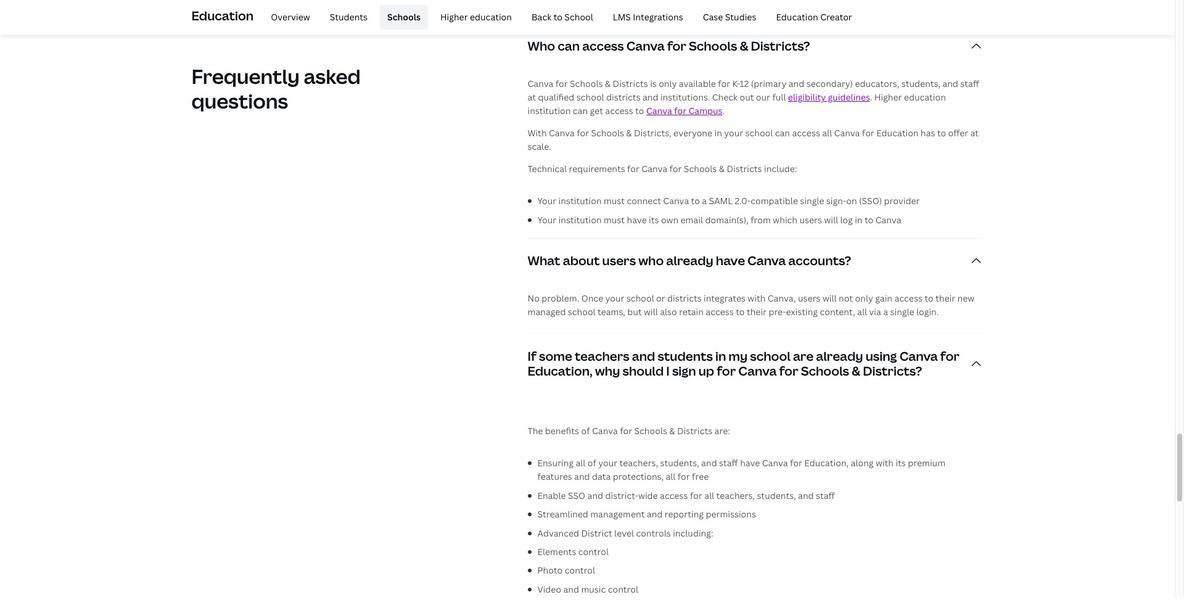 Task type: locate. For each thing, give the bounding box(es) containing it.
2 horizontal spatial districts
[[727, 163, 762, 175]]

scale.
[[528, 141, 551, 153]]

1 vertical spatial students,
[[661, 457, 700, 469]]

access down eligibility
[[793, 127, 821, 139]]

higher inside . higher education institution can get access to
[[875, 92, 903, 103]]

1 vertical spatial your
[[606, 293, 625, 304]]

your up teams,
[[606, 293, 625, 304]]

with inside no problem. once your school or districts integrates with canva, users will not only gain access to their new managed school teams, but will also retain access to their pre-existing content, all via a single login.
[[748, 293, 766, 304]]

schools inside "if some teachers and students in my school are already using canva for education, why should i sign up for canva for schools & districts?"
[[801, 363, 850, 380]]

your up data
[[599, 457, 618, 469]]

ensuring all of your teachers, students, and staff have canva for education, along with its premium features and data protections, all for free
[[538, 457, 946, 483]]

photo control
[[538, 565, 595, 577]]

students link
[[323, 5, 375, 30]]

domain(s),
[[706, 214, 749, 226]]

at inside with canva for schools & districts, everyone in your school can access all canva for education has to offer at scale.
[[971, 127, 979, 139]]

of for benefits
[[582, 425, 590, 437]]

its
[[649, 214, 659, 226], [896, 457, 906, 469]]

2 vertical spatial have
[[741, 457, 760, 469]]

0 vertical spatial its
[[649, 214, 659, 226]]

district-
[[606, 490, 639, 502]]

2 must from the top
[[604, 214, 625, 226]]

2 your from the top
[[538, 214, 557, 226]]

0 vertical spatial at
[[528, 92, 536, 103]]

2 vertical spatial staff
[[816, 490, 835, 502]]

email
[[681, 214, 704, 226]]

education, left along
[[805, 457, 849, 469]]

for inside "dropdown button"
[[668, 38, 687, 54]]

schools down get on the top of the page
[[591, 127, 624, 139]]

have up integrates
[[716, 252, 745, 269]]

control down "elements control"
[[565, 565, 595, 577]]

education inside . higher education institution can get access to
[[905, 92, 947, 103]]

0 vertical spatial will
[[825, 214, 839, 226]]

school up get on the top of the page
[[577, 92, 605, 103]]

will right but
[[644, 306, 658, 318]]

0 horizontal spatial students,
[[661, 457, 700, 469]]

1 horizontal spatial already
[[817, 348, 864, 365]]

1 vertical spatial single
[[891, 306, 915, 318]]

canva,
[[768, 293, 796, 304]]

content,
[[820, 306, 856, 318]]

already right who
[[667, 252, 714, 269]]

integrates
[[704, 293, 746, 304]]

all left via
[[858, 306, 868, 318]]

pre-
[[769, 306, 787, 318]]

control
[[579, 546, 609, 558], [565, 565, 595, 577], [608, 584, 639, 595]]

reporting
[[665, 509, 704, 520]]

0 vertical spatial can
[[558, 38, 580, 54]]

1 vertical spatial your
[[538, 214, 557, 226]]

of
[[582, 425, 590, 437], [588, 457, 597, 469]]

its left own
[[649, 214, 659, 226]]

users for domain(s),
[[800, 214, 823, 226]]

1 vertical spatial users
[[603, 252, 636, 269]]

education up has on the right
[[905, 92, 947, 103]]

1 horizontal spatial single
[[891, 306, 915, 318]]

0 horizontal spatial districts
[[607, 92, 641, 103]]

0 horizontal spatial teachers,
[[620, 457, 658, 469]]

a left the 'saml'
[[702, 195, 707, 207]]

1 horizontal spatial districts?
[[863, 363, 923, 380]]

your up what
[[538, 214, 557, 226]]

0 horizontal spatial at
[[528, 92, 536, 103]]

higher
[[441, 11, 468, 23], [875, 92, 903, 103]]

education, left why
[[528, 363, 593, 380]]

0 vertical spatial already
[[667, 252, 714, 269]]

and
[[789, 78, 805, 90], [943, 78, 959, 90], [643, 92, 659, 103], [632, 348, 656, 365], [702, 457, 717, 469], [575, 471, 590, 483], [588, 490, 604, 502], [799, 490, 814, 502], [647, 509, 663, 520], [564, 584, 579, 595]]

0 horizontal spatial districts?
[[751, 38, 811, 54]]

1 vertical spatial have
[[716, 252, 745, 269]]

for
[[668, 38, 687, 54], [556, 78, 568, 90], [718, 78, 731, 90], [675, 105, 687, 117], [577, 127, 589, 139], [863, 127, 875, 139], [628, 163, 640, 175], [670, 163, 682, 175], [941, 348, 960, 365], [717, 363, 736, 380], [780, 363, 799, 380], [620, 425, 633, 437], [790, 457, 803, 469], [678, 471, 690, 483], [690, 490, 703, 502]]

users left who
[[603, 252, 636, 269]]

.
[[871, 92, 873, 103], [723, 105, 725, 117]]

1 vertical spatial a
[[884, 306, 889, 318]]

1 horizontal spatial a
[[884, 306, 889, 318]]

1 vertical spatial districts?
[[863, 363, 923, 380]]

requirements
[[569, 163, 626, 175]]

0 vertical spatial education
[[470, 11, 512, 23]]

1 horizontal spatial .
[[871, 92, 873, 103]]

with left canva,
[[748, 293, 766, 304]]

saml
[[709, 195, 733, 207]]

of for all
[[588, 457, 597, 469]]

single
[[801, 195, 825, 207], [891, 306, 915, 318]]

1 horizontal spatial districts
[[668, 293, 702, 304]]

1 vertical spatial education,
[[805, 457, 849, 469]]

of inside ensuring all of your teachers, students, and staff have canva for education, along with its premium features and data protections, all for free
[[588, 457, 597, 469]]

can left get on the top of the page
[[573, 105, 588, 117]]

in right everyone
[[715, 127, 723, 139]]

. inside . higher education institution can get access to
[[871, 92, 873, 103]]

& left districts,
[[627, 127, 632, 139]]

with right along
[[876, 457, 894, 469]]

& inside the canva for schools & districts is only available for k-12 (primary and secondary) educators, students, and staff at qualified school districts and institutions. check out our full
[[605, 78, 611, 90]]

&
[[740, 38, 749, 54], [605, 78, 611, 90], [627, 127, 632, 139], [719, 163, 725, 175], [852, 363, 861, 380], [670, 425, 676, 437]]

already right 'are'
[[817, 348, 864, 365]]

at left qualified on the top of the page
[[528, 92, 536, 103]]

school right my
[[751, 348, 791, 365]]

1 horizontal spatial education
[[777, 11, 819, 23]]

to up login.
[[925, 293, 934, 304]]

their
[[936, 293, 956, 304], [747, 306, 767, 318]]

institution for your institution must have its own email domain(s), from which users will log in to canva
[[559, 214, 602, 226]]

can inside "dropdown button"
[[558, 38, 580, 54]]

1 vertical spatial must
[[604, 214, 625, 226]]

control right music
[[608, 584, 639, 595]]

1 vertical spatial will
[[823, 293, 837, 304]]

0 horizontal spatial education
[[470, 11, 512, 23]]

0 vertical spatial .
[[871, 92, 873, 103]]

districts
[[613, 78, 648, 90], [727, 163, 762, 175], [678, 425, 713, 437]]

to inside menu bar
[[554, 11, 563, 23]]

your down the technical
[[538, 195, 557, 207]]

features
[[538, 471, 572, 483]]

must
[[604, 195, 625, 207], [604, 214, 625, 226]]

access right get on the top of the page
[[606, 105, 634, 117]]

at
[[528, 92, 536, 103], [971, 127, 979, 139]]

schools down case
[[689, 38, 738, 54]]

institution for your institution must connect canva to a saml 2.0-compatible single sign-on (sso) provider
[[559, 195, 602, 207]]

0 horizontal spatial .
[[723, 105, 725, 117]]

if
[[528, 348, 537, 365]]

can inside with canva for schools & districts, everyone in your school can access all canva for education has to offer at scale.
[[776, 127, 791, 139]]

1 your from the top
[[538, 195, 557, 207]]

must left connect
[[604, 195, 625, 207]]

enable sso and district-wide access for all teachers, students, and staff
[[538, 490, 835, 502]]

2 vertical spatial your
[[599, 457, 618, 469]]

in left my
[[716, 348, 726, 365]]

0 vertical spatial staff
[[961, 78, 980, 90]]

2 horizontal spatial students,
[[902, 78, 941, 90]]

2 vertical spatial students,
[[757, 490, 796, 502]]

students, inside the canva for schools & districts is only available for k-12 (primary and secondary) educators, students, and staff at qualified school districts and institutions. check out our full
[[902, 78, 941, 90]]

education creator
[[777, 11, 853, 23]]

0 horizontal spatial single
[[801, 195, 825, 207]]

1 horizontal spatial their
[[936, 293, 956, 304]]

users inside no problem. once your school or districts integrates with canva, users will not only gain access to their new managed school teams, but will also retain access to their pre-existing content, all via a single login.
[[799, 293, 821, 304]]

0 horizontal spatial higher
[[441, 11, 468, 23]]

to up districts,
[[636, 105, 645, 117]]

0 horizontal spatial only
[[659, 78, 677, 90]]

1 vertical spatial of
[[588, 457, 597, 469]]

& down studies
[[740, 38, 749, 54]]

higher down educators,
[[875, 92, 903, 103]]

schools left using
[[801, 363, 850, 380]]

their left new
[[936, 293, 956, 304]]

access down integrates
[[706, 306, 734, 318]]

institution down qualified on the top of the page
[[528, 105, 571, 117]]

back
[[532, 11, 552, 23]]

. down "check"
[[723, 105, 725, 117]]

have up permissions
[[741, 457, 760, 469]]

at inside the canva for schools & districts is only available for k-12 (primary and secondary) educators, students, and staff at qualified school districts and institutions. check out our full
[[528, 92, 536, 103]]

will
[[825, 214, 839, 226], [823, 293, 837, 304], [644, 306, 658, 318]]

0 vertical spatial institution
[[528, 105, 571, 117]]

can inside . higher education institution can get access to
[[573, 105, 588, 117]]

to right has on the right
[[938, 127, 947, 139]]

have
[[627, 214, 647, 226], [716, 252, 745, 269], [741, 457, 760, 469]]

2 vertical spatial districts
[[678, 425, 713, 437]]

0 horizontal spatial staff
[[720, 457, 739, 469]]

own
[[661, 214, 679, 226]]

schools inside the canva for schools & districts is only available for k-12 (primary and secondary) educators, students, and staff at qualified school districts and institutions. check out our full
[[570, 78, 603, 90]]

1 must from the top
[[604, 195, 625, 207]]

0 vertical spatial students,
[[902, 78, 941, 90]]

your inside no problem. once your school or districts integrates with canva, users will not only gain access to their new managed school teams, but will also retain access to their pre-existing content, all via a single login.
[[606, 293, 625, 304]]

have down connect
[[627, 214, 647, 226]]

only right is
[[659, 78, 677, 90]]

0 vertical spatial single
[[801, 195, 825, 207]]

school
[[565, 11, 594, 23]]

2 vertical spatial institution
[[559, 214, 602, 226]]

their left pre-
[[747, 306, 767, 318]]

all inside no problem. once your school or districts integrates with canva, users will not only gain access to their new managed school teams, but will also retain access to their pre-existing content, all via a single login.
[[858, 306, 868, 318]]

eligibility
[[789, 92, 826, 103]]

also
[[660, 306, 677, 318]]

1 vertical spatial control
[[565, 565, 595, 577]]

schools right the students
[[388, 11, 421, 23]]

1 vertical spatial their
[[747, 306, 767, 318]]

1 horizontal spatial staff
[[816, 490, 835, 502]]

institution up "about"
[[559, 214, 602, 226]]

only up via
[[856, 293, 874, 304]]

students, right educators,
[[902, 78, 941, 90]]

your inside ensuring all of your teachers, students, and staff have canva for education, along with its premium features and data protections, all for free
[[599, 457, 618, 469]]

get
[[590, 105, 604, 117]]

schools up get on the top of the page
[[570, 78, 603, 90]]

districts? inside "dropdown button"
[[751, 38, 811, 54]]

2 vertical spatial users
[[799, 293, 821, 304]]

0 vertical spatial your
[[725, 127, 744, 139]]

asked
[[304, 63, 361, 89]]

or
[[657, 293, 666, 304]]

0 vertical spatial teachers,
[[620, 457, 658, 469]]

can up the include:
[[776, 127, 791, 139]]

districts left are:
[[678, 425, 713, 437]]

districts down with canva for schools & districts, everyone in your school can access all canva for education has to offer at scale.
[[727, 163, 762, 175]]

0 vertical spatial a
[[702, 195, 707, 207]]

districts up districts,
[[607, 92, 641, 103]]

1 vertical spatial can
[[573, 105, 588, 117]]

districts inside no problem. once your school or districts integrates with canva, users will not only gain access to their new managed school teams, but will also retain access to their pre-existing content, all via a single login.
[[668, 293, 702, 304]]

0 horizontal spatial with
[[748, 293, 766, 304]]

(sso)
[[860, 195, 883, 207]]

districts for the benefits of canva for schools & districts are:
[[678, 425, 713, 437]]

your inside with canva for schools & districts, everyone in your school can access all canva for education has to offer at scale.
[[725, 127, 744, 139]]

1 vertical spatial already
[[817, 348, 864, 365]]

photo
[[538, 565, 563, 577]]

access down 'lms'
[[583, 38, 624, 54]]

1 vertical spatial in
[[855, 214, 863, 226]]

education creator link
[[769, 5, 860, 30]]

will left log
[[825, 214, 839, 226]]

via
[[870, 306, 882, 318]]

1 vertical spatial districts
[[668, 293, 702, 304]]

in
[[715, 127, 723, 139], [855, 214, 863, 226], [716, 348, 726, 365]]

0 vertical spatial districts
[[613, 78, 648, 90]]

lms integrations link
[[606, 5, 691, 30]]

control down district
[[579, 546, 609, 558]]

users right which
[[800, 214, 823, 226]]

teachers, up permissions
[[717, 490, 755, 502]]

2 horizontal spatial education
[[877, 127, 919, 139]]

higher right schools link
[[441, 11, 468, 23]]

your for school
[[606, 293, 625, 304]]

higher education
[[441, 11, 512, 23]]

0 horizontal spatial already
[[667, 252, 714, 269]]

1 horizontal spatial with
[[876, 457, 894, 469]]

0 vertical spatial of
[[582, 425, 590, 437]]

can right who
[[558, 38, 580, 54]]

0 horizontal spatial education
[[192, 7, 254, 24]]

institutions.
[[661, 92, 710, 103]]

0 horizontal spatial districts
[[613, 78, 648, 90]]

. higher education institution can get access to
[[528, 92, 947, 117]]

menu bar
[[259, 5, 860, 30]]

0 vertical spatial must
[[604, 195, 625, 207]]

0 vertical spatial districts
[[607, 92, 641, 103]]

education inside with canva for schools & districts, everyone in your school can access all canva for education has to offer at scale.
[[877, 127, 919, 139]]

k-
[[733, 78, 740, 90]]

to
[[554, 11, 563, 23], [636, 105, 645, 117], [938, 127, 947, 139], [692, 195, 700, 207], [865, 214, 874, 226], [925, 293, 934, 304], [736, 306, 745, 318]]

single left sign-
[[801, 195, 825, 207]]

to right back
[[554, 11, 563, 23]]

your for your institution must have its own email domain(s), from which users will log in to canva
[[538, 214, 557, 226]]

education, inside "if some teachers and students in my school are already using canva for education, why should i sign up for canva for schools & districts?"
[[528, 363, 593, 380]]

a right via
[[884, 306, 889, 318]]

2 vertical spatial can
[[776, 127, 791, 139]]

will for not
[[823, 293, 837, 304]]

with
[[528, 127, 547, 139]]

your
[[725, 127, 744, 139], [606, 293, 625, 304], [599, 457, 618, 469]]

must down requirements
[[604, 214, 625, 226]]

will up content,
[[823, 293, 837, 304]]

only inside no problem. once your school or districts integrates with canva, users will not only gain access to their new managed school teams, but will also retain access to their pre-existing content, all via a single login.
[[856, 293, 874, 304]]

1 horizontal spatial education
[[905, 92, 947, 103]]

all down eligibility guidelines
[[823, 127, 833, 139]]

of right benefits
[[582, 425, 590, 437]]

& left is
[[605, 78, 611, 90]]

connect
[[627, 195, 662, 207]]

which
[[773, 214, 798, 226]]

1 horizontal spatial districts
[[678, 425, 713, 437]]

1 vertical spatial districts
[[727, 163, 762, 175]]

all
[[823, 127, 833, 139], [858, 306, 868, 318], [576, 457, 586, 469], [666, 471, 676, 483], [705, 490, 715, 502]]

and inside "if some teachers and students in my school are already using canva for education, why should i sign up for canva for schools & districts?"
[[632, 348, 656, 365]]

in right log
[[855, 214, 863, 226]]

(primary
[[751, 78, 787, 90]]

1 horizontal spatial higher
[[875, 92, 903, 103]]

1 vertical spatial at
[[971, 127, 979, 139]]

overview
[[271, 11, 310, 23]]

students, up free
[[661, 457, 700, 469]]

0 vertical spatial with
[[748, 293, 766, 304]]

to down integrates
[[736, 306, 745, 318]]

school down our on the right top
[[746, 127, 773, 139]]

qualified
[[538, 92, 575, 103]]

staff
[[961, 78, 980, 90], [720, 457, 739, 469], [816, 490, 835, 502]]

your down . higher education institution can get access to on the top of the page
[[725, 127, 744, 139]]

1 vertical spatial its
[[896, 457, 906, 469]]

school inside the canva for schools & districts is only available for k-12 (primary and secondary) educators, students, and staff at qualified school districts and institutions. check out our full
[[577, 92, 605, 103]]

video
[[538, 584, 562, 595]]

1 vertical spatial .
[[723, 105, 725, 117]]

single inside no problem. once your school or districts integrates with canva, users will not only gain access to their new managed school teams, but will also retain access to their pre-existing content, all via a single login.
[[891, 306, 915, 318]]

0 vertical spatial your
[[538, 195, 557, 207]]

premium
[[909, 457, 946, 469]]

studies
[[726, 11, 757, 23]]

of up data
[[588, 457, 597, 469]]

districts left is
[[613, 78, 648, 90]]

districts up retain
[[668, 293, 702, 304]]

our
[[756, 92, 771, 103]]

& inside "if some teachers and students in my school are already using canva for education, why should i sign up for canva for schools & districts?"
[[852, 363, 861, 380]]

staff inside ensuring all of your teachers, students, and staff have canva for education, along with its premium features and data protections, all for free
[[720, 457, 739, 469]]

at right offer
[[971, 127, 979, 139]]

school
[[577, 92, 605, 103], [746, 127, 773, 139], [627, 293, 655, 304], [568, 306, 596, 318], [751, 348, 791, 365]]

institution down requirements
[[559, 195, 602, 207]]

& left using
[[852, 363, 861, 380]]

2 vertical spatial in
[[716, 348, 726, 365]]

canva for schools & districts is only available for k-12 (primary and secondary) educators, students, and staff at qualified school districts and institutions. check out our full
[[528, 78, 980, 103]]

school down once
[[568, 306, 596, 318]]

your
[[538, 195, 557, 207], [538, 214, 557, 226]]

teachers, up protections,
[[620, 457, 658, 469]]

education left back
[[470, 11, 512, 23]]

canva inside ensuring all of your teachers, students, and staff have canva for education, along with its premium features and data protections, all for free
[[763, 457, 788, 469]]

single down gain
[[891, 306, 915, 318]]

1 horizontal spatial at
[[971, 127, 979, 139]]

1 vertical spatial only
[[856, 293, 874, 304]]

management
[[591, 509, 645, 520]]

. down educators,
[[871, 92, 873, 103]]

1 horizontal spatial its
[[896, 457, 906, 469]]

users up existing
[[799, 293, 821, 304]]

elements
[[538, 546, 577, 558]]

schools down everyone
[[684, 163, 717, 175]]

students, down ensuring all of your teachers, students, and staff have canva for education, along with its premium features and data protections, all for free
[[757, 490, 796, 502]]

1 vertical spatial institution
[[559, 195, 602, 207]]

1 vertical spatial staff
[[720, 457, 739, 469]]

1 horizontal spatial students,
[[757, 490, 796, 502]]

its left premium
[[896, 457, 906, 469]]

education inside menu bar
[[777, 11, 819, 23]]

0 vertical spatial districts?
[[751, 38, 811, 54]]

provider
[[885, 195, 920, 207]]

& inside "dropdown button"
[[740, 38, 749, 54]]

1 vertical spatial higher
[[875, 92, 903, 103]]

1 vertical spatial with
[[876, 457, 894, 469]]

1 vertical spatial teachers,
[[717, 490, 755, 502]]



Task type: vqa. For each thing, say whether or not it's contained in the screenshot.
Docs button
no



Task type: describe. For each thing, give the bounding box(es) containing it.
& left are:
[[670, 425, 676, 437]]

education inside menu bar
[[470, 11, 512, 23]]

school up but
[[627, 293, 655, 304]]

are:
[[715, 425, 731, 437]]

to inside with canva for schools & districts, everyone in your school can access all canva for education has to offer at scale.
[[938, 127, 947, 139]]

has
[[921, 127, 936, 139]]

canva for campus .
[[647, 105, 725, 117]]

music
[[582, 584, 606, 595]]

the benefits of canva for schools & districts are:
[[528, 425, 731, 437]]

check
[[713, 92, 738, 103]]

0 horizontal spatial a
[[702, 195, 707, 207]]

districts? inside "if some teachers and students in my school are already using canva for education, why should i sign up for canva for schools & districts?"
[[863, 363, 923, 380]]

full
[[773, 92, 786, 103]]

in inside with canva for schools & districts, everyone in your school can access all canva for education has to offer at scale.
[[715, 127, 723, 139]]

access inside with canva for schools & districts, everyone in your school can access all canva for education has to offer at scale.
[[793, 127, 821, 139]]

eligibility guidelines link
[[789, 92, 871, 103]]

districts inside the canva for schools & districts is only available for k-12 (primary and secondary) educators, students, and staff at qualified school districts and institutions. check out our full
[[607, 92, 641, 103]]

12
[[740, 78, 749, 90]]

0 vertical spatial their
[[936, 293, 956, 304]]

district
[[582, 527, 613, 539]]

lms integrations
[[613, 11, 684, 23]]

to inside . higher education institution can get access to
[[636, 105, 645, 117]]

your for teachers,
[[599, 457, 618, 469]]

canva inside what about users who already have canva accounts? dropdown button
[[748, 252, 786, 269]]

who can access canva for schools & districts?
[[528, 38, 811, 54]]

schools inside with canva for schools & districts, everyone in your school can access all canva for education has to offer at scale.
[[591, 127, 624, 139]]

users inside dropdown button
[[603, 252, 636, 269]]

districts,
[[634, 127, 672, 139]]

gain
[[876, 293, 893, 304]]

districts inside the canva for schools & districts is only available for k-12 (primary and secondary) educators, students, and staff at qualified school districts and institutions. check out our full
[[613, 78, 648, 90]]

canva inside the canva for schools & districts is only available for k-12 (primary and secondary) educators, students, and staff at qualified school districts and institutions. check out our full
[[528, 78, 554, 90]]

technical
[[528, 163, 567, 175]]

including:
[[673, 527, 714, 539]]

education for education
[[192, 7, 254, 24]]

users for integrates
[[799, 293, 821, 304]]

campus
[[689, 105, 723, 117]]

already inside "if some teachers and students in my school are already using canva for education, why should i sign up for canva for schools & districts?"
[[817, 348, 864, 365]]

menu bar containing overview
[[259, 5, 860, 30]]

control for photo control
[[565, 565, 595, 577]]

streamlined
[[538, 509, 589, 520]]

creator
[[821, 11, 853, 23]]

video and music control
[[538, 584, 639, 595]]

will for log
[[825, 214, 839, 226]]

2 vertical spatial control
[[608, 584, 639, 595]]

protections,
[[613, 471, 664, 483]]

only inside the canva for schools & districts is only available for k-12 (primary and secondary) educators, students, and staff at qualified school districts and institutions. check out our full
[[659, 78, 677, 90]]

include:
[[765, 163, 798, 175]]

frequently
[[192, 63, 300, 89]]

login.
[[917, 306, 939, 318]]

sign
[[673, 363, 696, 380]]

data
[[592, 471, 611, 483]]

students
[[658, 348, 713, 365]]

advanced district level controls including:
[[538, 527, 714, 539]]

students
[[330, 11, 368, 23]]

teachers, inside ensuring all of your teachers, students, and staff have canva for education, along with its premium features and data protections, all for free
[[620, 457, 658, 469]]

what about users who already have canva accounts? button
[[528, 239, 984, 283]]

teams,
[[598, 306, 626, 318]]

who can access canva for schools & districts? button
[[528, 24, 984, 69]]

staff inside the canva for schools & districts is only available for k-12 (primary and secondary) educators, students, and staff at qualified school districts and institutions. check out our full
[[961, 78, 980, 90]]

to down "(sso)"
[[865, 214, 874, 226]]

your for your institution must connect canva to a saml 2.0-compatible single sign-on (sso) provider
[[538, 195, 557, 207]]

canva for campus link
[[647, 105, 723, 117]]

higher education link
[[433, 5, 520, 30]]

must for have
[[604, 214, 625, 226]]

its inside ensuring all of your teachers, students, and staff have canva for education, along with its premium features and data protections, all for free
[[896, 457, 906, 469]]

are
[[794, 348, 814, 365]]

benefits
[[545, 425, 580, 437]]

frequently asked questions
[[192, 63, 361, 114]]

free
[[692, 471, 709, 483]]

0 horizontal spatial its
[[649, 214, 659, 226]]

& inside with canva for schools & districts, everyone in your school can access all canva for education has to offer at scale.
[[627, 127, 632, 139]]

schools inside who can access canva for schools & districts? "dropdown button"
[[689, 38, 738, 54]]

technical requirements for canva for schools & districts include:
[[528, 163, 798, 175]]

have inside dropdown button
[[716, 252, 745, 269]]

elements control
[[538, 546, 609, 558]]

school inside with canva for schools & districts, everyone in your school can access all canva for education has to offer at scale.
[[746, 127, 773, 139]]

offer
[[949, 127, 969, 139]]

education for education creator
[[777, 11, 819, 23]]

from
[[751, 214, 771, 226]]

case studies
[[703, 11, 757, 23]]

level
[[615, 527, 634, 539]]

integrations
[[633, 11, 684, 23]]

questions
[[192, 88, 288, 114]]

all right "ensuring"
[[576, 457, 586, 469]]

all up enable sso and district-wide access for all teachers, students, and staff
[[666, 471, 676, 483]]

no problem. once your school or districts integrates with canva, users will not only gain access to their new managed school teams, but will also retain access to their pre-existing content, all via a single login.
[[528, 293, 975, 318]]

available
[[679, 78, 716, 90]]

wide
[[639, 490, 658, 502]]

enable
[[538, 490, 566, 502]]

must for connect
[[604, 195, 625, 207]]

access inside "dropdown button"
[[583, 38, 624, 54]]

advanced
[[538, 527, 580, 539]]

problem.
[[542, 293, 580, 304]]

with inside ensuring all of your teachers, students, and staff have canva for education, along with its premium features and data protections, all for free
[[876, 457, 894, 469]]

not
[[839, 293, 854, 304]]

what about users who already have canva accounts?
[[528, 252, 852, 269]]

schools up protections,
[[635, 425, 668, 437]]

control for elements control
[[579, 546, 609, 558]]

once
[[582, 293, 604, 304]]

institution inside . higher education institution can get access to
[[528, 105, 571, 117]]

if some teachers and students in my school are already using canva for education, why should i sign up for canva for schools & districts?
[[528, 348, 960, 380]]

canva inside who can access canva for schools & districts? "dropdown button"
[[627, 38, 665, 54]]

my
[[729, 348, 748, 365]]

access up login.
[[895, 293, 923, 304]]

1 horizontal spatial teachers,
[[717, 490, 755, 502]]

schools link
[[380, 5, 428, 30]]

students, inside ensuring all of your teachers, students, and staff have canva for education, along with its premium features and data protections, all for free
[[661, 457, 700, 469]]

0 vertical spatial higher
[[441, 11, 468, 23]]

a inside no problem. once your school or districts integrates with canva, users will not only gain access to their new managed school teams, but will also retain access to their pre-existing content, all via a single login.
[[884, 306, 889, 318]]

districts for technical requirements for canva for schools & districts include:
[[727, 163, 762, 175]]

to up email in the right top of the page
[[692, 195, 700, 207]]

back to school
[[532, 11, 594, 23]]

with canva for schools & districts, everyone in your school can access all canva for education has to offer at scale.
[[528, 127, 979, 153]]

your institution must have its own email domain(s), from which users will log in to canva
[[538, 214, 902, 226]]

secondary)
[[807, 78, 853, 90]]

why
[[595, 363, 620, 380]]

accounts?
[[789, 252, 852, 269]]

controls
[[637, 527, 671, 539]]

have inside ensuring all of your teachers, students, and staff have canva for education, along with its premium features and data protections, all for free
[[741, 457, 760, 469]]

everyone
[[674, 127, 713, 139]]

in inside "if some teachers and students in my school are already using canva for education, why should i sign up for canva for schools & districts?"
[[716, 348, 726, 365]]

all down free
[[705, 490, 715, 502]]

educators,
[[856, 78, 900, 90]]

school inside "if some teachers and students in my school are already using canva for education, why should i sign up for canva for schools & districts?"
[[751, 348, 791, 365]]

is
[[651, 78, 657, 90]]

streamlined management and reporting permissions
[[538, 509, 757, 520]]

& up the 'saml'
[[719, 163, 725, 175]]

along
[[851, 457, 874, 469]]

about
[[563, 252, 600, 269]]

access inside . higher education institution can get access to
[[606, 105, 634, 117]]

what
[[528, 252, 561, 269]]

access up reporting
[[660, 490, 688, 502]]

all inside with canva for schools & districts, everyone in your school can access all canva for education has to offer at scale.
[[823, 127, 833, 139]]

education, inside ensuring all of your teachers, students, and staff have canva for education, along with its premium features and data protections, all for free
[[805, 457, 849, 469]]

lms
[[613, 11, 631, 23]]

0 horizontal spatial their
[[747, 306, 767, 318]]

0 vertical spatial have
[[627, 214, 647, 226]]

2 vertical spatial will
[[644, 306, 658, 318]]

schools inside schools link
[[388, 11, 421, 23]]



